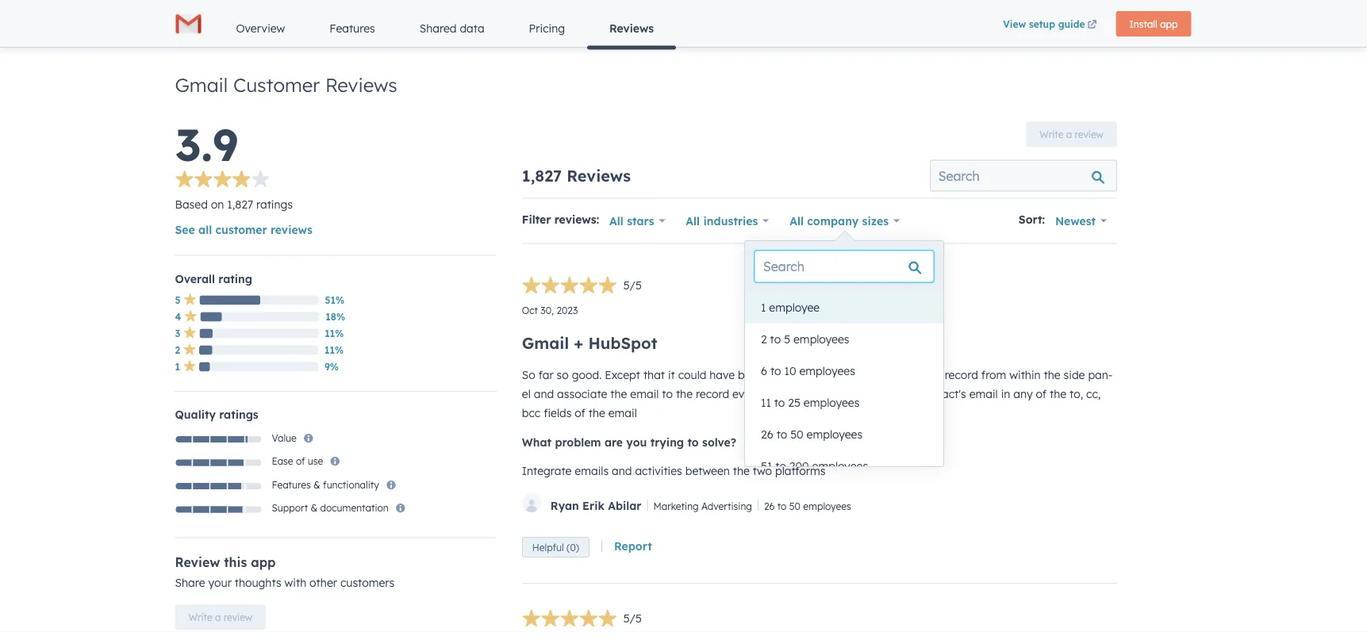 Task type: vqa. For each thing, say whether or not it's contained in the screenshot.
5/5
yes



Task type: locate. For each thing, give the bounding box(es) containing it.
5 inside button
[[784, 333, 791, 347]]

write a review
[[1040, 128, 1104, 140], [189, 612, 253, 624]]

review up search reviews search field
[[1075, 128, 1104, 140]]

0 vertical spatial gmail
[[175, 72, 228, 96]]

& down use
[[314, 479, 321, 491]]

0 horizontal spatial features
[[272, 479, 311, 491]]

review
[[1075, 128, 1104, 140], [224, 612, 253, 624]]

5/5 down report button
[[624, 612, 642, 626]]

1 horizontal spatial 1,827
[[522, 166, 562, 186]]

could
[[678, 368, 707, 382]]

0 vertical spatial 11%
[[325, 328, 344, 340]]

a down your
[[215, 612, 221, 624]]

email up what problem are you trying to solve?
[[609, 406, 637, 420]]

2 vertical spatial reviews
[[567, 166, 631, 186]]

0 vertical spatial app
[[1161, 18, 1178, 30]]

11% up 9% button
[[325, 345, 344, 357]]

list box
[[745, 292, 944, 483]]

1 11% button from the top
[[325, 326, 344, 342]]

sort:
[[1019, 213, 1045, 227]]

employees for 11 to 25 employees button
[[804, 396, 860, 410]]

write a review button up search reviews search field
[[1027, 122, 1118, 147]]

0 horizontal spatial 2
[[175, 344, 180, 356]]

11% for 2
[[325, 345, 344, 357]]

marketing
[[654, 500, 699, 512]]

26 to 50 employees button
[[745, 419, 944, 451]]

record up contact's
[[945, 368, 979, 382]]

gmail up the far
[[522, 333, 569, 353]]

1 horizontal spatial 2
[[761, 333, 767, 347]]

1,827
[[522, 166, 562, 186], [227, 197, 253, 211]]

features inside button
[[330, 21, 375, 35]]

5 up 4
[[175, 294, 181, 306]]

to down it at bottom
[[662, 387, 673, 401]]

1 vertical spatial 1,827
[[227, 197, 253, 211]]

contact's
[[919, 387, 967, 401]]

to up the platforms
[[777, 428, 788, 442]]

write a review button down your
[[175, 605, 266, 631]]

of
[[1036, 387, 1047, 401], [575, 406, 586, 420], [296, 456, 305, 467]]

gmail
[[175, 72, 228, 96], [522, 333, 569, 353]]

all for all industries
[[686, 214, 700, 228]]

0 vertical spatial write a review
[[1040, 128, 1104, 140]]

any up contact's
[[923, 368, 942, 382]]

features for features & functionality
[[272, 479, 311, 491]]

company
[[807, 214, 859, 228]]

the left two
[[733, 464, 750, 478]]

0 horizontal spatial write a review button
[[175, 605, 266, 631]]

2023
[[557, 305, 578, 317]]

write
[[1040, 128, 1064, 140], [189, 612, 212, 624]]

have left been
[[710, 368, 735, 382]]

2 horizontal spatial all
[[790, 214, 804, 228]]

1 horizontal spatial all
[[686, 214, 700, 228]]

1 vertical spatial ratings
[[219, 408, 259, 422]]

newest
[[1056, 214, 1096, 228]]

50 up 200
[[791, 428, 804, 442]]

26 to 50 employees inside 26 to 50 employees button
[[761, 428, 863, 442]]

0 vertical spatial 26 to 50 employees
[[761, 428, 863, 442]]

1 horizontal spatial any
[[1014, 387, 1033, 401]]

0 horizontal spatial gmail
[[175, 72, 228, 96]]

if left we at right
[[802, 368, 809, 382]]

5 inside button
[[175, 294, 181, 306]]

0 horizontal spatial all
[[610, 214, 624, 228]]

based
[[175, 197, 208, 211]]

good.
[[572, 368, 602, 382]]

2 vertical spatial of
[[296, 456, 305, 467]]

reviews inside reviews button
[[610, 21, 654, 35]]

write up search reviews search field
[[1040, 128, 1064, 140]]

rating
[[219, 272, 252, 286]]

11%
[[325, 328, 344, 340], [325, 345, 344, 357]]

documentation
[[320, 502, 389, 514]]

9% of users left a 1 star review. progress bar
[[199, 362, 210, 372]]

the left to,
[[1050, 387, 1067, 401]]

and down what problem are you trying to solve?
[[612, 464, 632, 478]]

helpful (0) button
[[522, 538, 590, 558]]

1 5/5 from the top
[[624, 278, 642, 292]]

stars
[[627, 214, 655, 228]]

and down the far
[[534, 387, 554, 401]]

2 down 3
[[175, 344, 180, 356]]

2 up 6 at the bottom of page
[[761, 333, 767, 347]]

been
[[738, 368, 764, 382]]

& right support
[[311, 502, 318, 514]]

filter reviews:
[[522, 213, 599, 227]]

1 horizontal spatial a
[[1067, 128, 1073, 140]]

1,827 right on
[[227, 197, 253, 211]]

1 horizontal spatial 1
[[761, 301, 766, 315]]

1 down 2 'button'
[[175, 361, 180, 373]]

11% button for 3
[[325, 326, 344, 342]]

0 horizontal spatial 5
[[175, 294, 181, 306]]

all left "company"
[[790, 214, 804, 228]]

problem
[[555, 435, 601, 449]]

2 for 2 to 5 employees
[[761, 333, 767, 347]]

the left 25
[[771, 387, 787, 401]]

2 inside button
[[761, 333, 767, 347]]

11% down the 18%
[[325, 328, 344, 340]]

0 vertical spatial 1,827
[[522, 166, 562, 186]]

see all customer reviews link
[[175, 223, 313, 236]]

18%
[[326, 311, 345, 323]]

0 vertical spatial a
[[1067, 128, 1073, 140]]

pan
[[1089, 368, 1113, 382]]

26 to 50 employees
[[761, 428, 863, 442], [764, 500, 852, 512]]

1 horizontal spatial of
[[575, 406, 586, 420]]

18% of users left a 4 star review. progress bar
[[200, 312, 222, 322]]

50 down the platforms
[[790, 500, 801, 512]]

2 11% button from the top
[[325, 342, 344, 359]]

features
[[330, 21, 375, 35], [272, 479, 311, 491]]

write a review down your
[[189, 612, 253, 624]]

11% of users left a 3 star review. progress bar
[[200, 329, 213, 338]]

except
[[605, 368, 641, 382]]

reviews
[[271, 223, 313, 236]]

1 vertical spatial 11% button
[[325, 342, 344, 359]]

the left side
[[1044, 368, 1061, 382]]

0 horizontal spatial have
[[710, 368, 735, 382]]

50 inside button
[[791, 428, 804, 442]]

of down associate
[[575, 406, 586, 420]]

app right the install
[[1161, 18, 1178, 30]]

0 horizontal spatial write a review
[[189, 612, 253, 624]]

5/5 up hubspot on the left bottom of the page
[[624, 278, 642, 292]]

if right even
[[760, 387, 768, 401]]

employees
[[794, 333, 850, 347], [800, 364, 856, 378], [804, 396, 860, 410], [807, 428, 863, 442], [813, 460, 869, 474], [804, 500, 852, 512]]

search
[[885, 368, 920, 382]]

to right 51
[[776, 460, 787, 474]]

not
[[851, 387, 868, 401]]

all for all company sizes
[[790, 214, 804, 228]]

the down the 'search'
[[899, 387, 916, 401]]

1 horizontal spatial features
[[330, 21, 375, 35]]

1,827 reviews
[[522, 166, 631, 186]]

11% of users left a 2 star review. progress bar
[[199, 346, 212, 355]]

1 horizontal spatial gmail
[[522, 333, 569, 353]]

1 vertical spatial gmail
[[522, 333, 569, 353]]

30,
[[541, 305, 554, 317]]

share
[[175, 576, 205, 590]]

all stars
[[610, 214, 655, 228]]

review
[[175, 554, 220, 570]]

1 vertical spatial of
[[575, 406, 586, 420]]

3.9
[[175, 116, 238, 172]]

1 vertical spatial 26 to 50 employees
[[764, 500, 852, 512]]

18% button
[[326, 309, 345, 325]]

0 vertical spatial have
[[710, 368, 735, 382]]

1 vertical spatial review
[[224, 612, 253, 624]]

2 to 5 employees button
[[745, 324, 944, 356]]

review down your
[[224, 612, 253, 624]]

employees for 26 to 50 employees button
[[807, 428, 863, 442]]

platforms
[[776, 464, 826, 478]]

0 vertical spatial reviews
[[610, 21, 654, 35]]

1 horizontal spatial record
[[945, 368, 979, 382]]

0 horizontal spatial of
[[296, 456, 305, 467]]

all industries button
[[676, 205, 780, 237]]

0 horizontal spatial 1
[[175, 361, 180, 373]]

features & functionality
[[272, 479, 379, 491]]

1 vertical spatial 50
[[790, 500, 801, 512]]

3 all from the left
[[790, 214, 804, 228]]

0 vertical spatial 50
[[791, 428, 804, 442]]

write a review up search reviews search field
[[1040, 128, 1104, 140]]

26 up 51
[[761, 428, 774, 442]]

write a review for bottom write a review button
[[189, 612, 253, 624]]

0 vertical spatial &
[[314, 479, 321, 491]]

26 down two
[[764, 500, 775, 512]]

2 button
[[175, 342, 199, 359]]

view
[[1004, 18, 1027, 30]]

any right in
[[1014, 387, 1033, 401]]

1 button
[[175, 359, 199, 375]]

app up thoughts
[[251, 554, 276, 570]]

1 horizontal spatial and
[[612, 464, 632, 478]]

0 vertical spatial 1
[[761, 301, 766, 315]]

& for support
[[311, 502, 318, 514]]

2
[[761, 333, 767, 347], [175, 344, 180, 356]]

1 vertical spatial &
[[311, 502, 318, 514]]

gmail up 3.9
[[175, 72, 228, 96]]

5/5
[[624, 278, 642, 292], [624, 612, 642, 626]]

filter
[[522, 213, 551, 227]]

0 horizontal spatial a
[[215, 612, 221, 624]]

1 vertical spatial 1
[[175, 361, 180, 373]]

0 horizontal spatial and
[[534, 387, 554, 401]]

0 vertical spatial 26
[[761, 428, 774, 442]]

1 vertical spatial a
[[215, 612, 221, 624]]

0 vertical spatial and
[[534, 387, 554, 401]]

0 horizontal spatial app
[[251, 554, 276, 570]]

emails
[[575, 464, 609, 478]]

1 vertical spatial write
[[189, 612, 212, 624]]

26 to 50 employees down the platforms
[[764, 500, 852, 512]]

el
[[522, 368, 1113, 401]]

install
[[1130, 18, 1158, 30]]

employees inside button
[[807, 428, 863, 442]]

26 to 50 employees down the 11 to 25 employees
[[761, 428, 863, 442]]

1 horizontal spatial write a review button
[[1027, 122, 1118, 147]]

have right not
[[871, 387, 896, 401]]

1 vertical spatial write a review
[[189, 612, 253, 624]]

shared data button
[[398, 10, 507, 48]]

1 11% from the top
[[325, 328, 344, 340]]

with
[[285, 576, 307, 590]]

2 inside 'button'
[[175, 344, 180, 356]]

record down could
[[696, 387, 730, 401]]

1,827 up filter
[[522, 166, 562, 186]]

overall
[[175, 272, 215, 286]]

newest button
[[1045, 205, 1118, 237]]

list box containing 1 employee
[[745, 292, 944, 483]]

1 vertical spatial 11%
[[325, 345, 344, 357]]

gmail for gmail + hubspot
[[522, 333, 569, 353]]

11% button up 9% button
[[325, 342, 344, 359]]

to down the platforms
[[778, 500, 787, 512]]

of down within
[[1036, 387, 1047, 401]]

0 vertical spatial 5/5
[[624, 278, 642, 292]]

1 horizontal spatial 5
[[784, 333, 791, 347]]

write down share
[[189, 612, 212, 624]]

0 vertical spatial 11% button
[[325, 326, 344, 342]]

overall rating meter
[[175, 169, 270, 192], [522, 276, 642, 298], [175, 436, 262, 444], [175, 459, 262, 467], [175, 483, 262, 491], [175, 506, 262, 514], [522, 610, 642, 632]]

0 vertical spatial write a review button
[[1027, 122, 1118, 147]]

ratings right quality
[[219, 408, 259, 422]]

0 vertical spatial if
[[802, 368, 809, 382]]

0 vertical spatial write
[[1040, 128, 1064, 140]]

a up search reviews search field
[[1067, 128, 1073, 140]]

overview
[[236, 21, 285, 35]]

erik
[[583, 499, 605, 513]]

gmail for gmail customer reviews
[[175, 72, 228, 96]]

1 horizontal spatial app
[[1161, 18, 1178, 30]]

ryan erik abilar
[[551, 499, 642, 513]]

0 vertical spatial any
[[923, 368, 942, 382]]

51
[[761, 460, 773, 474]]

reviews
[[610, 21, 654, 35], [325, 72, 398, 96], [567, 166, 631, 186]]

1 horizontal spatial have
[[871, 387, 896, 401]]

1 vertical spatial record
[[696, 387, 730, 401]]

navigation
[[214, 10, 996, 50]]

email down that
[[631, 387, 659, 401]]

1 vertical spatial 5
[[784, 333, 791, 347]]

of left use
[[296, 456, 305, 467]]

200
[[790, 460, 809, 474]]

and inside so far so good. except that it could have been better if we can easily search any record from within the side pan el and associate the email to the record even if the email does not have the contact's email in any of the to, cc, bcc fields of the email
[[534, 387, 554, 401]]

see
[[175, 223, 195, 236]]

0 vertical spatial of
[[1036, 387, 1047, 401]]

1
[[761, 301, 766, 315], [175, 361, 180, 373]]

0 vertical spatial 5
[[175, 294, 181, 306]]

1 vertical spatial have
[[871, 387, 896, 401]]

1 horizontal spatial write a review
[[1040, 128, 1104, 140]]

can
[[830, 368, 849, 382]]

all left industries
[[686, 214, 700, 228]]

navigation containing overview
[[214, 10, 996, 50]]

11% for 3
[[325, 328, 344, 340]]

quality
[[175, 408, 216, 422]]

it
[[668, 368, 675, 382]]

1 left employee
[[761, 301, 766, 315]]

value
[[272, 432, 297, 444]]

all stars button
[[599, 205, 676, 237]]

ease of use
[[272, 456, 323, 467]]

1 vertical spatial 5/5
[[624, 612, 642, 626]]

any
[[923, 368, 942, 382], [1014, 387, 1033, 401]]

1 for 1 employee
[[761, 301, 766, 315]]

all inside dropdown button
[[790, 214, 804, 228]]

0 vertical spatial ratings
[[256, 197, 293, 211]]

2 all from the left
[[686, 214, 700, 228]]

the
[[1044, 368, 1061, 382], [611, 387, 627, 401], [676, 387, 693, 401], [771, 387, 787, 401], [899, 387, 916, 401], [1050, 387, 1067, 401], [589, 406, 606, 420], [733, 464, 750, 478]]

2 11% from the top
[[325, 345, 344, 357]]

11% button down the 18%
[[325, 326, 344, 342]]

1 all from the left
[[610, 214, 624, 228]]

1 vertical spatial features
[[272, 479, 311, 491]]

0 horizontal spatial if
[[760, 387, 768, 401]]

ratings
[[256, 197, 293, 211], [219, 408, 259, 422]]

employee
[[769, 301, 820, 315]]

to right 'trying'
[[688, 435, 699, 449]]

1 horizontal spatial review
[[1075, 128, 1104, 140]]

all left "stars"
[[610, 214, 624, 228]]

employees for 51 to 200 employees button on the bottom of the page
[[813, 460, 869, 474]]

0 vertical spatial features
[[330, 21, 375, 35]]

& for features
[[314, 479, 321, 491]]

ratings up reviews
[[256, 197, 293, 211]]

employees for 6 to 10 employees button
[[800, 364, 856, 378]]

features for features
[[330, 21, 375, 35]]

helpful (0)
[[533, 542, 580, 554]]

to right 6 at the bottom of page
[[771, 364, 782, 378]]

5 up 10
[[784, 333, 791, 347]]

1 vertical spatial app
[[251, 554, 276, 570]]



Task type: describe. For each thing, give the bounding box(es) containing it.
thoughts
[[235, 576, 282, 590]]

a for bottom write a review button
[[215, 612, 221, 624]]

trying
[[651, 435, 684, 449]]

1 employee button
[[745, 292, 944, 324]]

51% of users left a 5 star review. progress bar
[[200, 296, 260, 305]]

2 for 2
[[175, 344, 180, 356]]

1 vertical spatial if
[[760, 387, 768, 401]]

1 horizontal spatial if
[[802, 368, 809, 382]]

10
[[785, 364, 797, 378]]

your
[[208, 576, 232, 590]]

write a review for topmost write a review button
[[1040, 128, 1104, 140]]

to down 1 employee
[[770, 333, 781, 347]]

to inside button
[[777, 428, 788, 442]]

26 inside button
[[761, 428, 774, 442]]

you
[[627, 435, 647, 449]]

does
[[822, 387, 848, 401]]

all industries
[[686, 214, 758, 228]]

2 5/5 from the top
[[624, 612, 642, 626]]

email down from
[[970, 387, 998, 401]]

features button
[[307, 10, 398, 48]]

install app
[[1130, 18, 1178, 30]]

3
[[175, 328, 180, 340]]

side
[[1064, 368, 1086, 382]]

a for topmost write a review button
[[1067, 128, 1073, 140]]

cc,
[[1087, 387, 1101, 401]]

far
[[539, 368, 554, 382]]

0 horizontal spatial any
[[923, 368, 942, 382]]

report
[[614, 540, 652, 554]]

bcc
[[522, 406, 541, 420]]

email down 6 to 10 employees
[[791, 387, 819, 401]]

quality ratings
[[175, 408, 259, 422]]

what
[[522, 435, 552, 449]]

report button
[[614, 537, 652, 556]]

2 to 5 employees
[[761, 333, 850, 347]]

Search search field
[[755, 251, 934, 283]]

pricing
[[529, 21, 565, 35]]

even
[[733, 387, 757, 401]]

what problem are you trying to solve?
[[522, 435, 737, 449]]

other
[[310, 576, 337, 590]]

(0)
[[567, 542, 580, 554]]

the down could
[[676, 387, 693, 401]]

Search reviews search field
[[930, 160, 1118, 192]]

activities
[[635, 464, 683, 478]]

so
[[522, 368, 536, 382]]

oct
[[522, 305, 538, 317]]

all for all stars
[[610, 214, 624, 228]]

0 horizontal spatial record
[[696, 387, 730, 401]]

hubspot
[[589, 333, 658, 353]]

1 horizontal spatial write
[[1040, 128, 1064, 140]]

51%
[[325, 295, 345, 307]]

all company sizes button
[[790, 214, 889, 228]]

gmail customer reviews
[[175, 72, 398, 96]]

ease
[[272, 456, 293, 467]]

pricing button
[[507, 10, 587, 48]]

the down except
[[611, 387, 627, 401]]

on
[[211, 197, 224, 211]]

1 vertical spatial any
[[1014, 387, 1033, 401]]

fields
[[544, 406, 572, 420]]

9% button
[[325, 359, 339, 375]]

easily
[[852, 368, 882, 382]]

two
[[753, 464, 772, 478]]

customers
[[340, 576, 395, 590]]

within
[[1010, 368, 1041, 382]]

to right 11
[[775, 396, 785, 410]]

abilar
[[608, 499, 642, 513]]

all industries button
[[686, 214, 758, 228]]

between
[[686, 464, 730, 478]]

associate
[[557, 387, 608, 401]]

that
[[644, 368, 665, 382]]

all company sizes button
[[780, 205, 910, 237]]

2 horizontal spatial of
[[1036, 387, 1047, 401]]

6 to 10 employees button
[[745, 356, 944, 387]]

0 horizontal spatial write
[[189, 612, 212, 624]]

to inside so far so good. except that it could have been better if we can easily search any record from within the side pan el and associate the email to the record even if the email does not have the contact's email in any of the to, cc, bcc fields of the email
[[662, 387, 673, 401]]

51 to 200 employees button
[[745, 451, 944, 483]]

overview button
[[214, 10, 307, 48]]

reviews:
[[555, 213, 599, 227]]

guide
[[1059, 18, 1086, 30]]

1 vertical spatial and
[[612, 464, 632, 478]]

1 vertical spatial write a review button
[[175, 605, 266, 631]]

1 vertical spatial reviews
[[325, 72, 398, 96]]

support
[[272, 502, 308, 514]]

so far so good. except that it could have been better if we can easily search any record from within the side pan el and associate the email to the record even if the email does not have the contact's email in any of the to, cc, bcc fields of the email
[[522, 368, 1113, 420]]

overall rating
[[175, 272, 252, 286]]

1 vertical spatial 26
[[764, 500, 775, 512]]

use
[[308, 456, 323, 467]]

11% button for 2
[[325, 342, 344, 359]]

data
[[460, 21, 485, 35]]

marketing advertising
[[654, 500, 752, 512]]

app inside review this app share your thoughts with other customers
[[251, 554, 276, 570]]

all company sizes
[[790, 214, 889, 228]]

the down associate
[[589, 406, 606, 420]]

integrate emails and activities between the two platforms
[[522, 464, 826, 478]]

employees for 2 to 5 employees button
[[794, 333, 850, 347]]

0 horizontal spatial review
[[224, 612, 253, 624]]

1 for 1
[[175, 361, 180, 373]]

+
[[574, 333, 584, 353]]

view setup guide link
[[996, 11, 1107, 37]]

3 button
[[175, 325, 200, 342]]

install app link
[[1117, 11, 1192, 37]]

to,
[[1070, 387, 1084, 401]]

4
[[175, 311, 181, 323]]

6 to 10 employees
[[761, 364, 856, 378]]

0 vertical spatial record
[[945, 368, 979, 382]]

newest button
[[1056, 214, 1096, 228]]

better
[[767, 368, 799, 382]]

all stars button
[[610, 214, 655, 228]]

0 vertical spatial review
[[1075, 128, 1104, 140]]

see all customer reviews
[[175, 223, 313, 236]]

0 horizontal spatial 1,827
[[227, 197, 253, 211]]

advertising
[[702, 500, 752, 512]]



